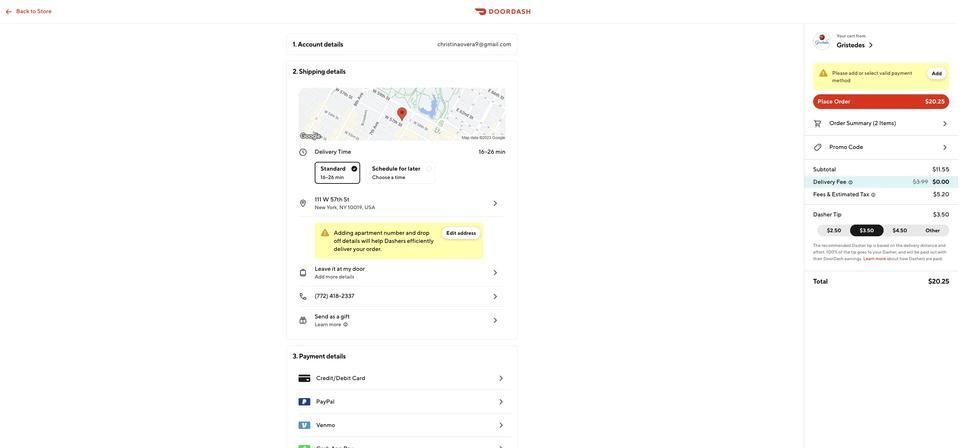 Task type: describe. For each thing, give the bounding box(es) containing it.
111
[[315, 196, 322, 203]]

0 vertical spatial tip
[[868, 243, 873, 248]]

select
[[865, 70, 879, 76]]

your
[[837, 33, 847, 39]]

adding
[[334, 229, 354, 236]]

promo
[[830, 144, 848, 151]]

$4.50 button
[[880, 225, 917, 236]]

estimated
[[833, 191, 860, 198]]

your inside the recommended dasher tip is based on the delivery distance and effort. 100% of the tip goes to your dasher, and will be paid out with their doordash earnings.
[[874, 249, 882, 255]]

usa
[[365, 204, 376, 210]]

2. shipping details
[[293, 68, 346, 75]]

fee
[[837, 178, 847, 185]]

$3.99
[[914, 178, 929, 185]]

will inside the adding apartment number and drop off details will help dashers efficiently deliver your order.
[[362, 238, 371, 245]]

status containing please add or select valid payment method
[[814, 63, 950, 90]]

door
[[353, 265, 365, 272]]

$0.00
[[933, 178, 950, 185]]

add new payment method button
[[293, 437, 512, 448]]

subtotal
[[814, 166, 837, 173]]

goes
[[858, 249, 868, 255]]

16–26 min inside radio
[[321, 174, 344, 180]]

(772)
[[315, 293, 329, 300]]

venmo
[[316, 422, 335, 429]]

card
[[352, 375, 366, 382]]

of
[[839, 249, 843, 255]]

1 horizontal spatial $3.50
[[934, 211, 950, 218]]

method
[[833, 77, 851, 83]]

about
[[888, 256, 899, 261]]

3. payment
[[293, 352, 325, 360]]

$4.50
[[894, 228, 908, 233]]

back to store link
[[0, 4, 56, 19]]

will inside the recommended dasher tip is based on the delivery distance and effort. 100% of the tip goes to your dasher, and will be paid out with their doordash earnings.
[[908, 249, 914, 255]]

recommended
[[822, 243, 852, 248]]

adding apartment number and drop off details will help dashers efficiently deliver your order.
[[334, 229, 434, 253]]

payment
[[892, 70, 913, 76]]

$3.50 button
[[851, 225, 884, 236]]

standard
[[321, 165, 346, 172]]

fees & estimated
[[814, 191, 860, 198]]

$2.50 button
[[818, 225, 856, 236]]

paid.
[[934, 256, 944, 261]]

0 horizontal spatial dasher
[[814, 211, 833, 218]]

their
[[814, 256, 823, 261]]

learn more
[[315, 322, 341, 327]]

st
[[344, 196, 350, 203]]

please
[[833, 70, 848, 76]]

add new payment method image for venmo
[[497, 421, 506, 430]]

christinaovera9@gmail.com
[[438, 41, 512, 48]]

10019,
[[348, 204, 364, 210]]

credit/debit
[[316, 375, 351, 382]]

more for learn more
[[329, 322, 341, 327]]

$2.50
[[828, 228, 842, 233]]

your cart from
[[837, 33, 866, 39]]

ny
[[340, 204, 347, 210]]

are
[[927, 256, 933, 261]]

back to store
[[16, 8, 52, 15]]

send
[[315, 313, 329, 320]]

details inside the 'leave it at my door add more details'
[[339, 274, 355, 280]]

fees
[[814, 191, 826, 198]]

paid
[[921, 249, 930, 255]]

order summary (2 items)
[[830, 120, 897, 127]]

add new payment method image for paypal
[[497, 398, 506, 406]]

code
[[849, 144, 864, 151]]

be
[[915, 249, 920, 255]]

based
[[878, 243, 890, 248]]

apartment
[[355, 229, 383, 236]]

send as a gift
[[315, 313, 350, 320]]

(772) 418-2337
[[315, 293, 355, 300]]

distance
[[921, 243, 938, 248]]

promo code
[[830, 144, 864, 151]]

more inside the 'leave it at my door add more details'
[[326, 274, 338, 280]]

$3.50 inside $3.50 button
[[861, 228, 875, 233]]

(2
[[874, 120, 879, 127]]

418-
[[330, 293, 342, 300]]

3. payment details
[[293, 352, 346, 360]]

1. account
[[293, 40, 323, 48]]

and inside the adding apartment number and drop off details will help dashers efficiently deliver your order.
[[406, 229, 416, 236]]

edit address
[[447, 230, 477, 236]]

the recommended dasher tip is based on the delivery distance and effort. 100% of the tip goes to your dasher, and will be paid out with their doordash earnings.
[[814, 243, 947, 261]]

add
[[850, 70, 858, 76]]

credit/debit card
[[316, 375, 366, 382]]

or
[[860, 70, 864, 76]]

promo code button
[[814, 142, 950, 153]]

for
[[399, 165, 407, 172]]

store
[[37, 8, 52, 15]]

order.
[[367, 246, 382, 253]]

time
[[338, 148, 351, 155]]

please add or select valid payment method
[[833, 70, 913, 83]]

$11.55
[[933, 166, 950, 173]]

efficiently
[[407, 238, 434, 245]]

1 vertical spatial $20.25
[[929, 278, 950, 285]]

place order
[[818, 98, 851, 105]]

leave
[[315, 265, 331, 272]]

time
[[395, 174, 406, 180]]

0 vertical spatial order
[[835, 98, 851, 105]]

gristedes link
[[837, 41, 876, 50]]



Task type: locate. For each thing, give the bounding box(es) containing it.
learn down goes
[[864, 256, 876, 261]]

1 vertical spatial 16–26
[[321, 174, 334, 180]]

details down my
[[339, 274, 355, 280]]

delivery
[[904, 243, 920, 248]]

a
[[391, 174, 394, 180], [337, 313, 340, 320]]

w
[[323, 196, 329, 203]]

more inside learn more button
[[329, 322, 341, 327]]

leave it at my door add more details
[[315, 265, 365, 280]]

gristedes
[[837, 41, 866, 49]]

delivery for delivery
[[814, 178, 836, 185]]

16–26 min
[[479, 148, 506, 155], [321, 174, 344, 180]]

2 horizontal spatial and
[[939, 243, 947, 248]]

100%
[[827, 249, 838, 255]]

and up learn more about how dashers are paid. in the right of the page
[[899, 249, 907, 255]]

0 vertical spatial dasher
[[814, 211, 833, 218]]

learn for learn more
[[315, 322, 328, 327]]

add down "leave"
[[315, 274, 325, 280]]

1 vertical spatial the
[[844, 249, 851, 255]]

0 vertical spatial min
[[496, 148, 506, 155]]

0 horizontal spatial min
[[336, 174, 344, 180]]

valid
[[880, 70, 891, 76]]

0 vertical spatial $3.50
[[934, 211, 950, 218]]

1 horizontal spatial dasher
[[853, 243, 867, 248]]

dashers inside the adding apartment number and drop off details will help dashers efficiently deliver your order.
[[385, 238, 406, 245]]

cart
[[848, 33, 856, 39]]

details for 3. payment details
[[327, 352, 346, 360]]

0 vertical spatial the
[[897, 243, 903, 248]]

$20.25
[[926, 98, 946, 105], [929, 278, 950, 285]]

57th
[[330, 196, 343, 203]]

to inside the recommended dasher tip is based on the delivery distance and effort. 100% of the tip goes to your dasher, and will be paid out with their doordash earnings.
[[868, 249, 873, 255]]

1 vertical spatial and
[[939, 243, 947, 248]]

0 horizontal spatial 16–26 min
[[321, 174, 344, 180]]

0 horizontal spatial to
[[31, 8, 36, 15]]

2 vertical spatial and
[[899, 249, 907, 255]]

more down dasher,
[[876, 256, 887, 261]]

0 vertical spatial learn
[[864, 256, 876, 261]]

1 vertical spatial dasher
[[853, 243, 867, 248]]

order inside button
[[830, 120, 846, 127]]

items)
[[880, 120, 897, 127]]

1 vertical spatial 16–26 min
[[321, 174, 344, 180]]

1 vertical spatial more
[[326, 274, 338, 280]]

add new payment method image for credit/debit card
[[497, 374, 506, 383]]

dasher
[[814, 211, 833, 218], [853, 243, 867, 248]]

dashers
[[385, 238, 406, 245], [910, 256, 926, 261]]

tip left is
[[868, 243, 873, 248]]

option group containing standard
[[315, 156, 506, 184]]

1 vertical spatial dashers
[[910, 256, 926, 261]]

$3.50 up other
[[934, 211, 950, 218]]

tip amount option group
[[818, 225, 950, 236]]

3 add new payment method image from the top
[[497, 421, 506, 430]]

1 vertical spatial learn
[[315, 322, 328, 327]]

add inside "add" button
[[933, 70, 943, 76]]

and up with
[[939, 243, 947, 248]]

show menu image
[[299, 373, 311, 384]]

0 vertical spatial 16–26
[[479, 148, 495, 155]]

add new payment method image
[[497, 374, 506, 383], [497, 398, 506, 406], [497, 421, 506, 430], [497, 445, 506, 448]]

to right goes
[[868, 249, 873, 255]]

1 horizontal spatial tip
[[868, 243, 873, 248]]

1 horizontal spatial 16–26 min
[[479, 148, 506, 155]]

my
[[344, 265, 352, 272]]

1 horizontal spatial add
[[933, 70, 943, 76]]

0 horizontal spatial the
[[844, 249, 851, 255]]

paypal
[[316, 398, 335, 405]]

dasher tip
[[814, 211, 842, 218]]

details down adding
[[343, 238, 360, 245]]

1. account details
[[293, 40, 344, 48]]

4 add new payment method image from the top
[[497, 445, 506, 448]]

0 horizontal spatial $3.50
[[861, 228, 875, 233]]

details for 2. shipping details
[[326, 68, 346, 75]]

menu
[[293, 367, 512, 448]]

delivery for delivery time
[[315, 148, 337, 155]]

none radio containing standard
[[315, 162, 361, 184]]

the right of on the bottom of page
[[844, 249, 851, 255]]

min inside radio
[[336, 174, 344, 180]]

1 vertical spatial min
[[336, 174, 344, 180]]

0 vertical spatial more
[[876, 256, 887, 261]]

0 vertical spatial dashers
[[385, 238, 406, 245]]

learn down send
[[315, 322, 328, 327]]

2 add new payment method image from the top
[[497, 398, 506, 406]]

dasher inside the recommended dasher tip is based on the delivery distance and effort. 100% of the tip goes to your dasher, and will be paid out with their doordash earnings.
[[853, 243, 867, 248]]

min
[[496, 148, 506, 155], [336, 174, 344, 180]]

$5.20
[[934, 191, 950, 198]]

1 horizontal spatial learn
[[864, 256, 876, 261]]

0 vertical spatial add
[[933, 70, 943, 76]]

option group
[[315, 156, 506, 184]]

effort.
[[814, 249, 826, 255]]

0 horizontal spatial delivery
[[315, 148, 337, 155]]

how
[[900, 256, 909, 261]]

doordash
[[824, 256, 844, 261]]

&
[[828, 191, 831, 198]]

0 horizontal spatial tip
[[852, 249, 857, 255]]

0 horizontal spatial add
[[315, 274, 325, 280]]

0 horizontal spatial dashers
[[385, 238, 406, 245]]

details up credit/debit
[[327, 352, 346, 360]]

details inside the adding apartment number and drop off details will help dashers efficiently deliver your order.
[[343, 238, 360, 245]]

1 vertical spatial to
[[868, 249, 873, 255]]

more
[[876, 256, 887, 261], [326, 274, 338, 280], [329, 322, 341, 327]]

help
[[372, 238, 384, 245]]

off
[[334, 238, 341, 245]]

more down as
[[329, 322, 341, 327]]

number
[[384, 229, 405, 236]]

0 vertical spatial to
[[31, 8, 36, 15]]

delivery up standard
[[315, 148, 337, 155]]

0 vertical spatial will
[[362, 238, 371, 245]]

total
[[814, 278, 828, 285]]

dasher up goes
[[853, 243, 867, 248]]

0 vertical spatial delivery
[[315, 148, 337, 155]]

choose
[[372, 174, 390, 180]]

(772) 418-2337 button
[[293, 286, 506, 307]]

schedule
[[372, 165, 398, 172]]

as
[[330, 313, 336, 320]]

1 vertical spatial add
[[315, 274, 325, 280]]

to
[[31, 8, 36, 15], [868, 249, 873, 255]]

0 vertical spatial and
[[406, 229, 416, 236]]

your up learn more link
[[874, 249, 882, 255]]

details right 1. account
[[324, 40, 344, 48]]

0 vertical spatial 16–26 min
[[479, 148, 506, 155]]

dasher,
[[883, 249, 898, 255]]

1 horizontal spatial dashers
[[910, 256, 926, 261]]

0 horizontal spatial learn
[[315, 322, 328, 327]]

1 horizontal spatial the
[[897, 243, 903, 248]]

more down it
[[326, 274, 338, 280]]

dashers down the number
[[385, 238, 406, 245]]

None radio
[[315, 162, 361, 184]]

delivery time
[[315, 148, 351, 155]]

the
[[897, 243, 903, 248], [844, 249, 851, 255]]

0 vertical spatial $20.25
[[926, 98, 946, 105]]

dashers down be
[[910, 256, 926, 261]]

order
[[835, 98, 851, 105], [830, 120, 846, 127]]

1 vertical spatial $3.50
[[861, 228, 875, 233]]

earnings.
[[845, 256, 863, 261]]

0 horizontal spatial your
[[353, 246, 365, 253]]

None radio
[[367, 162, 435, 184]]

your inside the adding apartment number and drop off details will help dashers efficiently deliver your order.
[[353, 246, 365, 253]]

1 horizontal spatial a
[[391, 174, 394, 180]]

2337
[[342, 293, 355, 300]]

address
[[458, 230, 477, 236]]

adding apartment number and drop off details will help dashers efficiently deliver your order. status
[[315, 223, 484, 259]]

new
[[315, 204, 326, 210]]

status
[[814, 63, 950, 90]]

1 add new payment method image from the top
[[497, 374, 506, 383]]

more for learn more about how dashers are paid.
[[876, 256, 887, 261]]

is
[[874, 243, 877, 248]]

order right place
[[835, 98, 851, 105]]

from
[[857, 33, 866, 39]]

1 horizontal spatial delivery
[[814, 178, 836, 185]]

111 w 57th st new york,  ny 10019,  usa
[[315, 196, 376, 210]]

1 horizontal spatial and
[[899, 249, 907, 255]]

your
[[353, 246, 365, 253], [874, 249, 882, 255]]

menu containing credit/debit card
[[293, 367, 512, 448]]

1 vertical spatial will
[[908, 249, 914, 255]]

0 horizontal spatial a
[[337, 313, 340, 320]]

add new payment method image inside button
[[497, 445, 506, 448]]

and left drop
[[406, 229, 416, 236]]

will down the apartment
[[362, 238, 371, 245]]

the right on in the right of the page
[[897, 243, 903, 248]]

to right back
[[31, 8, 36, 15]]

1 vertical spatial tip
[[852, 249, 857, 255]]

gift
[[341, 313, 350, 320]]

york,
[[327, 204, 339, 210]]

add
[[933, 70, 943, 76], [315, 274, 325, 280]]

it
[[332, 265, 336, 272]]

0 horizontal spatial and
[[406, 229, 416, 236]]

delivery down subtotal
[[814, 178, 836, 185]]

0 vertical spatial a
[[391, 174, 394, 180]]

1 horizontal spatial to
[[868, 249, 873, 255]]

place
[[818, 98, 833, 105]]

a left the time
[[391, 174, 394, 180]]

details right 2. shipping
[[326, 68, 346, 75]]

1 vertical spatial order
[[830, 120, 846, 127]]

1 horizontal spatial 16–26
[[479, 148, 495, 155]]

add right payment
[[933, 70, 943, 76]]

learn inside button
[[315, 322, 328, 327]]

schedule for later
[[372, 165, 421, 172]]

tip
[[834, 211, 842, 218]]

with
[[939, 249, 947, 255]]

$20.25 down "add" button
[[926, 98, 946, 105]]

summary
[[847, 120, 872, 127]]

1 horizontal spatial will
[[908, 249, 914, 255]]

drop
[[417, 229, 430, 236]]

and
[[406, 229, 416, 236], [939, 243, 947, 248], [899, 249, 907, 255]]

dasher left the tip
[[814, 211, 833, 218]]

learn for learn more about how dashers are paid.
[[864, 256, 876, 261]]

edit address button
[[442, 227, 481, 239]]

none radio containing schedule for later
[[367, 162, 435, 184]]

will down delivery
[[908, 249, 914, 255]]

out
[[931, 249, 938, 255]]

2. shipping
[[293, 68, 325, 75]]

delivery
[[315, 148, 337, 155], [814, 178, 836, 185]]

order summary (2 items) button
[[814, 118, 950, 130]]

Other button
[[917, 225, 950, 236]]

1 vertical spatial delivery
[[814, 178, 836, 185]]

a right as
[[337, 313, 340, 320]]

order left summary
[[830, 120, 846, 127]]

back
[[16, 8, 29, 15]]

your left order. on the bottom left
[[353, 246, 365, 253]]

16–26 inside radio
[[321, 174, 334, 180]]

0 horizontal spatial 16–26
[[321, 174, 334, 180]]

add inside the 'leave it at my door add more details'
[[315, 274, 325, 280]]

1 horizontal spatial min
[[496, 148, 506, 155]]

tip up earnings.
[[852, 249, 857, 255]]

$3.50 up is
[[861, 228, 875, 233]]

edit
[[447, 230, 457, 236]]

2 vertical spatial more
[[329, 322, 341, 327]]

0 horizontal spatial will
[[362, 238, 371, 245]]

learn more about how dashers are paid.
[[864, 256, 944, 261]]

$20.25 down paid.
[[929, 278, 950, 285]]

deliver
[[334, 246, 352, 253]]

the
[[814, 243, 821, 248]]

1 vertical spatial a
[[337, 313, 340, 320]]

1 horizontal spatial your
[[874, 249, 882, 255]]

details for 1. account details
[[324, 40, 344, 48]]



Task type: vqa. For each thing, say whether or not it's contained in the screenshot.
Return to Cart button
no



